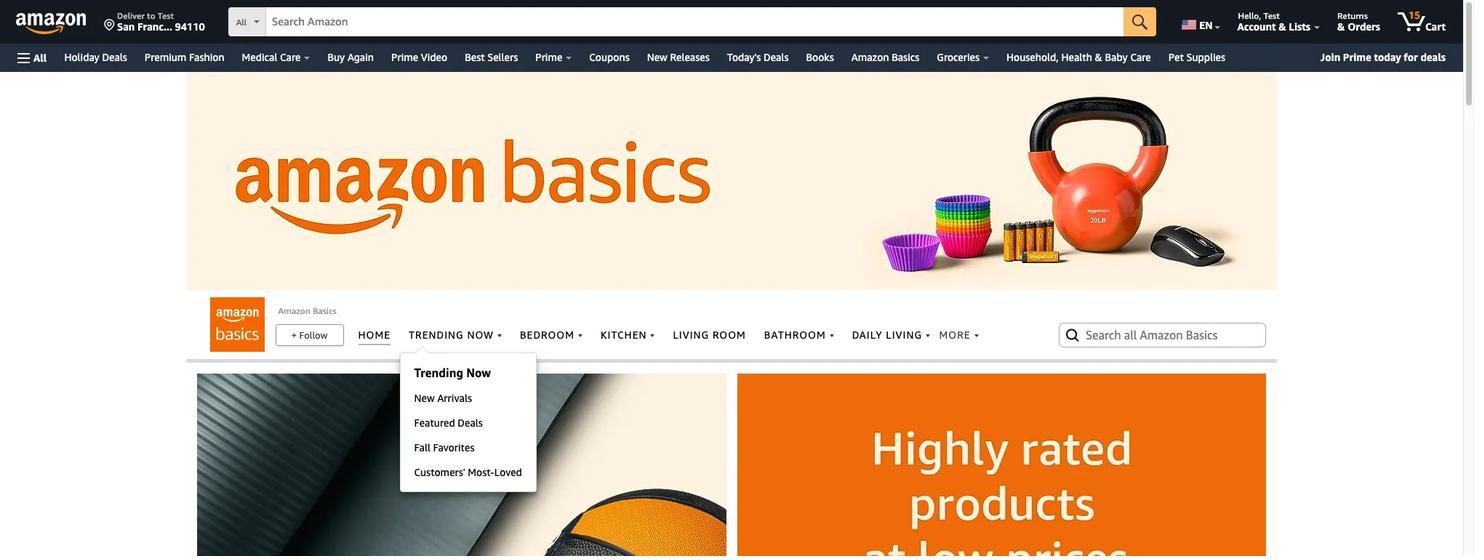 Task type: describe. For each thing, give the bounding box(es) containing it.
en link
[[1173, 4, 1227, 40]]

san
[[117, 20, 135, 33]]

amazon basics link inside navigation navigation
[[843, 47, 928, 68]]

medical care link
[[233, 47, 319, 68]]

groceries link
[[928, 47, 998, 68]]

prime for prime video
[[391, 51, 418, 63]]

best
[[465, 51, 485, 63]]

94110‌
[[175, 20, 205, 33]]

none submit inside the all search field
[[1124, 7, 1157, 36]]

& for account
[[1279, 20, 1286, 33]]

household, health & baby care link
[[998, 47, 1160, 68]]

books link
[[798, 47, 843, 68]]

pet supplies link
[[1160, 47, 1234, 68]]

returns
[[1338, 10, 1368, 21]]

prime link
[[527, 47, 581, 68]]

orders
[[1348, 20, 1380, 33]]

2 test from the left
[[1264, 10, 1280, 21]]

0 horizontal spatial &
[[1095, 51, 1103, 63]]

today
[[1374, 51, 1401, 63]]

lists
[[1289, 20, 1311, 33]]

to
[[147, 10, 155, 21]]

new releases
[[647, 51, 710, 63]]

amazon image
[[16, 13, 87, 35]]

best sellers link
[[456, 47, 527, 68]]

& for returns
[[1338, 20, 1345, 33]]

premium fashion link
[[136, 47, 233, 68]]

medical
[[242, 51, 277, 63]]

hello, test
[[1238, 10, 1280, 21]]

best sellers
[[465, 51, 518, 63]]

all inside button
[[33, 51, 47, 64]]

deals for today's deals
[[764, 51, 789, 63]]

coupons link
[[581, 47, 638, 68]]

prime video link
[[383, 47, 456, 68]]

search image
[[1064, 327, 1082, 344]]

returns & orders
[[1338, 10, 1380, 33]]

0 horizontal spatial basics
[[313, 305, 336, 316]]

new releases link
[[638, 47, 718, 68]]

buy again link
[[319, 47, 383, 68]]

hello,
[[1238, 10, 1261, 21]]

holiday deals
[[64, 51, 127, 63]]

prime for prime
[[535, 51, 562, 63]]

0 horizontal spatial amazon
[[278, 305, 310, 316]]

basics inside navigation navigation
[[892, 51, 920, 63]]

household, health & baby care
[[1007, 51, 1151, 63]]

prime video
[[391, 51, 447, 63]]

join prime today for deals
[[1321, 51, 1446, 63]]

groceries
[[937, 51, 980, 63]]

+
[[291, 329, 297, 341]]

coupons
[[589, 51, 630, 63]]

en
[[1199, 19, 1213, 31]]



Task type: vqa. For each thing, say whether or not it's contained in the screenshot.
the bottommost Basics
yes



Task type: locate. For each thing, give the bounding box(es) containing it.
0 horizontal spatial deals
[[102, 51, 127, 63]]

test right to
[[158, 10, 174, 21]]

amazon basics inside navigation navigation
[[852, 51, 920, 63]]

& left lists
[[1279, 20, 1286, 33]]

test
[[158, 10, 174, 21], [1264, 10, 1280, 21]]

pet supplies
[[1169, 51, 1226, 63]]

follow
[[299, 329, 328, 341]]

basics up follow
[[313, 305, 336, 316]]

1 vertical spatial amazon basics link
[[278, 305, 336, 316]]

1 horizontal spatial amazon
[[852, 51, 889, 63]]

household,
[[1007, 51, 1059, 63]]

care right medical
[[280, 51, 301, 63]]

1 horizontal spatial deals
[[764, 51, 789, 63]]

video
[[421, 51, 447, 63]]

again
[[348, 51, 374, 63]]

prime right sellers
[[535, 51, 562, 63]]

deals inside today's deals link
[[764, 51, 789, 63]]

2 horizontal spatial &
[[1338, 20, 1345, 33]]

for
[[1404, 51, 1418, 63]]

join prime today for deals link
[[1315, 48, 1452, 67]]

deals inside holiday deals link
[[102, 51, 127, 63]]

deliver to test san franc... 94110‌
[[117, 10, 205, 33]]

& left orders
[[1338, 20, 1345, 33]]

0 horizontal spatial test
[[158, 10, 174, 21]]

baby
[[1105, 51, 1128, 63]]

None submit
[[1124, 7, 1157, 36]]

amazon basics link
[[843, 47, 928, 68], [278, 305, 336, 316]]

fashion
[[189, 51, 224, 63]]

deals down san
[[102, 51, 127, 63]]

care
[[280, 51, 301, 63], [1131, 51, 1151, 63]]

deliver
[[117, 10, 145, 21]]

buy
[[328, 51, 345, 63]]

amazon basics link right books
[[843, 47, 928, 68]]

amazon
[[852, 51, 889, 63], [278, 305, 310, 316]]

0 vertical spatial basics
[[892, 51, 920, 63]]

franc...
[[138, 20, 172, 33]]

releases
[[670, 51, 710, 63]]

amazon basics right books
[[852, 51, 920, 63]]

all
[[236, 17, 247, 28], [33, 51, 47, 64]]

holiday deals link
[[56, 47, 136, 68]]

& left baby
[[1095, 51, 1103, 63]]

all up medical
[[236, 17, 247, 28]]

2 care from the left
[[1131, 51, 1151, 63]]

0 horizontal spatial care
[[280, 51, 301, 63]]

Search all Amazon Basics search field
[[1086, 323, 1242, 348]]

0 vertical spatial amazon basics
[[852, 51, 920, 63]]

2 prime from the left
[[535, 51, 562, 63]]

prime inside the prime video 'link'
[[391, 51, 418, 63]]

deals
[[102, 51, 127, 63], [764, 51, 789, 63]]

prime inside join prime today for deals 'link'
[[1343, 51, 1372, 63]]

new
[[647, 51, 668, 63]]

amazon basics up + follow button on the left of the page
[[278, 305, 336, 316]]

account
[[1238, 20, 1276, 33]]

premium fashion
[[145, 51, 224, 63]]

1 vertical spatial amazon basics
[[278, 305, 336, 316]]

supplies
[[1187, 51, 1226, 63]]

all inside search field
[[236, 17, 247, 28]]

0 horizontal spatial amazon basics link
[[278, 305, 336, 316]]

navigation navigation
[[0, 0, 1463, 72]]

cart
[[1426, 20, 1446, 33]]

books
[[806, 51, 834, 63]]

prime inside prime link
[[535, 51, 562, 63]]

amazon basics logo image
[[210, 297, 264, 352]]

deals right "today's"
[[764, 51, 789, 63]]

&
[[1279, 20, 1286, 33], [1338, 20, 1345, 33], [1095, 51, 1103, 63]]

0 vertical spatial amazon
[[852, 51, 889, 63]]

deals
[[1421, 51, 1446, 63]]

1 horizontal spatial all
[[236, 17, 247, 28]]

account & lists
[[1238, 20, 1311, 33]]

sellers
[[487, 51, 518, 63]]

amazon right books
[[852, 51, 889, 63]]

2 deals from the left
[[764, 51, 789, 63]]

& inside returns & orders
[[1338, 20, 1345, 33]]

medical care
[[242, 51, 301, 63]]

amazon basics
[[852, 51, 920, 63], [278, 305, 336, 316]]

amazon up + at left
[[278, 305, 310, 316]]

amazon basics link up + follow button on the left of the page
[[278, 305, 336, 316]]

buy again
[[328, 51, 374, 63]]

0 vertical spatial all
[[236, 17, 247, 28]]

1 horizontal spatial &
[[1279, 20, 1286, 33]]

today's deals link
[[718, 47, 798, 68]]

+ follow
[[291, 329, 328, 341]]

all button
[[11, 44, 53, 72]]

amazon inside navigation navigation
[[852, 51, 889, 63]]

test right hello,
[[1264, 10, 1280, 21]]

Search Amazon text field
[[266, 8, 1124, 36]]

All search field
[[228, 7, 1157, 38]]

1 horizontal spatial test
[[1264, 10, 1280, 21]]

0 horizontal spatial prime
[[391, 51, 418, 63]]

health
[[1061, 51, 1092, 63]]

1 vertical spatial basics
[[313, 305, 336, 316]]

pet
[[1169, 51, 1184, 63]]

1 horizontal spatial prime
[[535, 51, 562, 63]]

0 vertical spatial amazon basics link
[[843, 47, 928, 68]]

1 vertical spatial amazon
[[278, 305, 310, 316]]

care inside 'link'
[[280, 51, 301, 63]]

1 vertical spatial all
[[33, 51, 47, 64]]

join
[[1321, 51, 1341, 63]]

today's
[[727, 51, 761, 63]]

1 horizontal spatial care
[[1131, 51, 1151, 63]]

0 horizontal spatial amazon basics
[[278, 305, 336, 316]]

0 horizontal spatial all
[[33, 51, 47, 64]]

1 horizontal spatial basics
[[892, 51, 920, 63]]

premium
[[145, 51, 186, 63]]

today's deals
[[727, 51, 789, 63]]

care right baby
[[1131, 51, 1151, 63]]

all down amazon image
[[33, 51, 47, 64]]

1 prime from the left
[[391, 51, 418, 63]]

1 horizontal spatial amazon basics link
[[843, 47, 928, 68]]

1 test from the left
[[158, 10, 174, 21]]

prime
[[391, 51, 418, 63], [535, 51, 562, 63], [1343, 51, 1372, 63]]

1 care from the left
[[280, 51, 301, 63]]

+ follow button
[[276, 325, 343, 345]]

15
[[1409, 9, 1421, 21]]

basics left groceries
[[892, 51, 920, 63]]

1 deals from the left
[[102, 51, 127, 63]]

basics
[[892, 51, 920, 63], [313, 305, 336, 316]]

prime right join
[[1343, 51, 1372, 63]]

prime left video
[[391, 51, 418, 63]]

test inside deliver to test san franc... 94110‌
[[158, 10, 174, 21]]

deals for holiday deals
[[102, 51, 127, 63]]

1 horizontal spatial amazon basics
[[852, 51, 920, 63]]

2 horizontal spatial prime
[[1343, 51, 1372, 63]]

holiday
[[64, 51, 99, 63]]

3 prime from the left
[[1343, 51, 1372, 63]]



